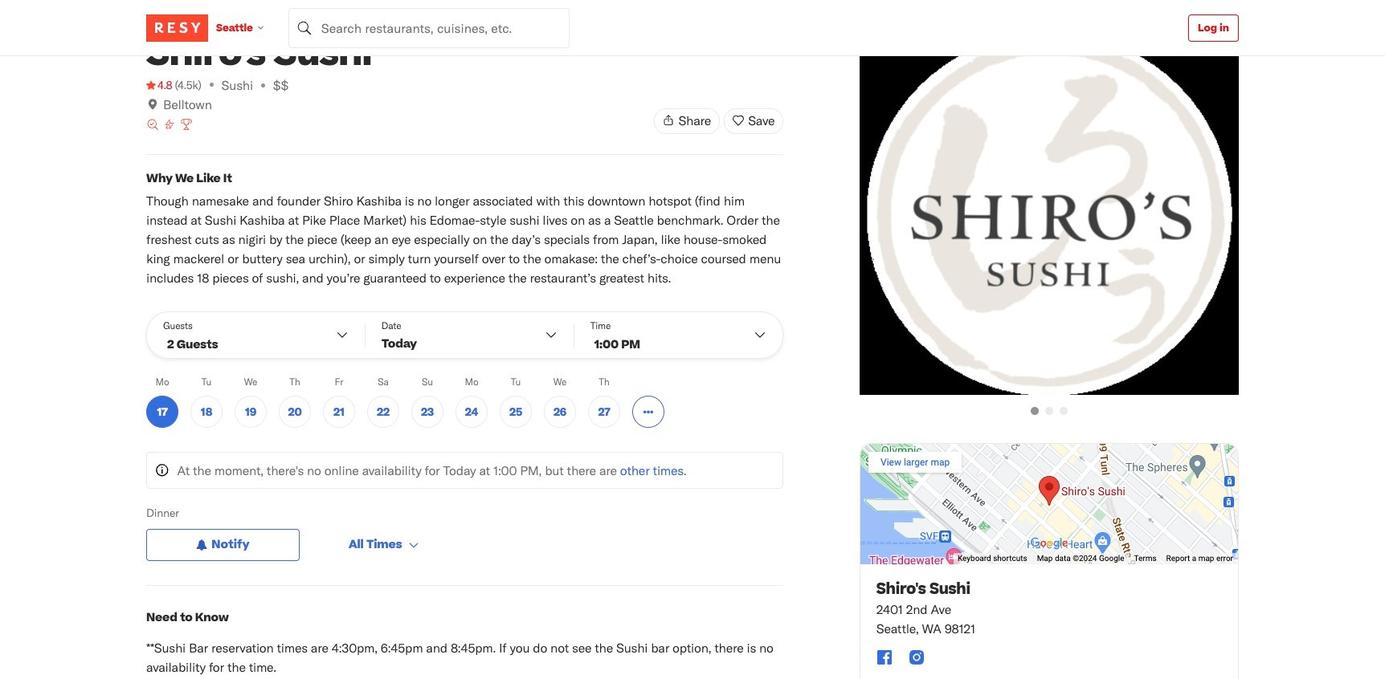 Task type: vqa. For each thing, say whether or not it's contained in the screenshot.
field
yes



Task type: locate. For each thing, give the bounding box(es) containing it.
Search restaurants, cuisines, etc. text field
[[288, 8, 570, 48]]

4.8 out of 5 stars image
[[146, 77, 172, 93]]

None field
[[288, 8, 570, 48]]



